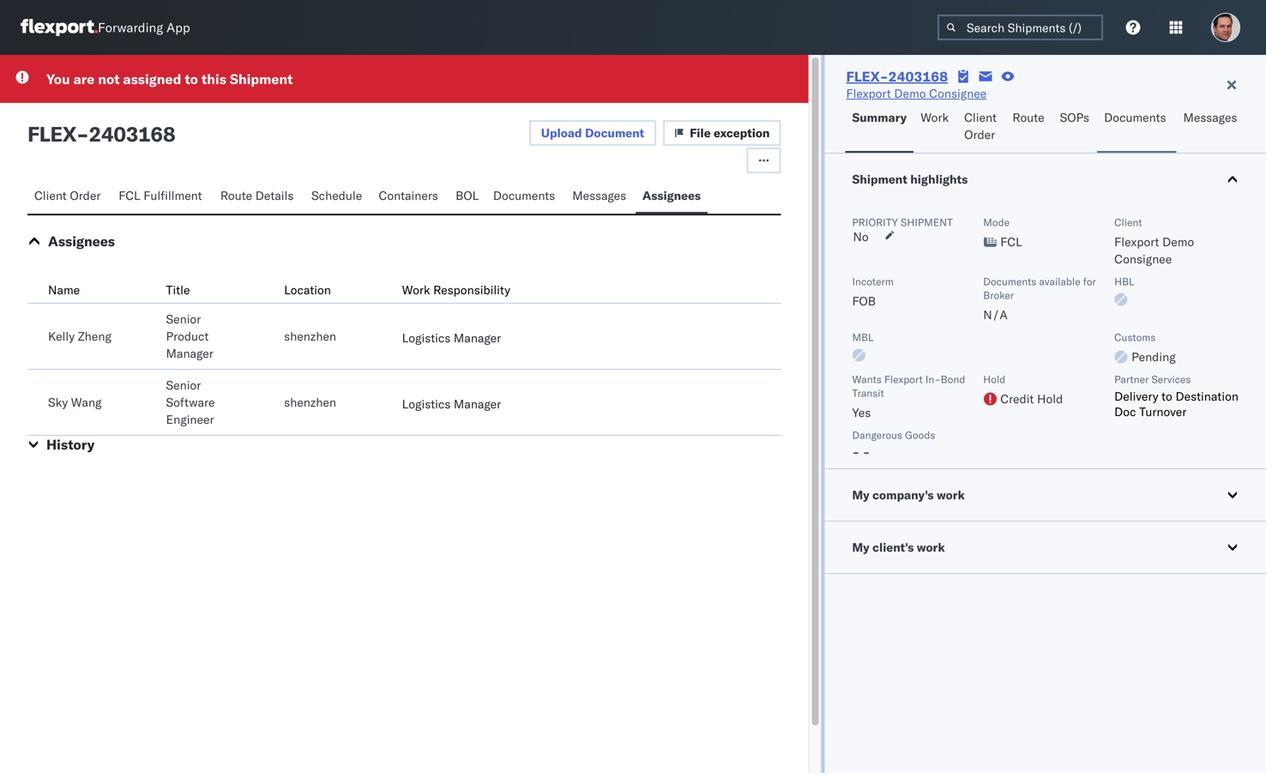 Task type: locate. For each thing, give the bounding box(es) containing it.
0 vertical spatial assignees
[[642, 188, 701, 203]]

client order button
[[958, 102, 1006, 153], [27, 180, 112, 214]]

1 horizontal spatial assignees button
[[636, 180, 708, 214]]

to
[[185, 70, 198, 88], [1162, 389, 1173, 404]]

my left the company's
[[852, 487, 870, 502]]

1 vertical spatial messages
[[572, 188, 626, 203]]

1 horizontal spatial route
[[1013, 110, 1045, 125]]

you are not assigned to this shipment
[[46, 70, 293, 88]]

2 my from the top
[[852, 540, 870, 555]]

1 shenzhen from the top
[[284, 329, 336, 344]]

2 vertical spatial documents
[[983, 275, 1037, 288]]

1 vertical spatial work
[[402, 282, 430, 297]]

0 vertical spatial client
[[964, 110, 997, 125]]

order inside client order
[[964, 127, 995, 142]]

manager
[[454, 330, 501, 345], [166, 346, 213, 361], [454, 396, 501, 411]]

consignee up work button
[[929, 86, 987, 101]]

route for route details
[[220, 188, 252, 203]]

2 vertical spatial manager
[[454, 396, 501, 411]]

0 horizontal spatial client order button
[[27, 180, 112, 214]]

route left details
[[220, 188, 252, 203]]

2 horizontal spatial client
[[1115, 216, 1142, 229]]

flexport demo consignee
[[846, 86, 987, 101]]

client order button down flex
[[27, 180, 112, 214]]

wants
[[852, 373, 882, 386]]

0 horizontal spatial work
[[402, 282, 430, 297]]

documents up broker
[[983, 275, 1037, 288]]

2403168
[[889, 68, 948, 85], [89, 121, 175, 147]]

consignee
[[929, 86, 987, 101], [1115, 251, 1172, 266]]

sky
[[48, 395, 68, 410]]

flexport inside client flexport demo consignee incoterm fob
[[1115, 234, 1160, 249]]

documents button right bol
[[486, 180, 566, 214]]

1 my from the top
[[852, 487, 870, 502]]

0 vertical spatial order
[[964, 127, 995, 142]]

1 vertical spatial documents
[[493, 188, 555, 203]]

shipment
[[230, 70, 293, 88], [852, 172, 907, 187]]

client order
[[964, 110, 997, 142], [34, 188, 101, 203]]

documents button right sops
[[1097, 102, 1177, 153]]

history
[[46, 436, 95, 453]]

client order for bottommost client order 'button'
[[34, 188, 101, 203]]

work inside button
[[921, 110, 949, 125]]

2403168 up flexport demo consignee
[[889, 68, 948, 85]]

fcl down mode
[[1001, 234, 1022, 249]]

shipment inside button
[[852, 172, 907, 187]]

1 vertical spatial client
[[34, 188, 67, 203]]

0 horizontal spatial documents button
[[486, 180, 566, 214]]

0 vertical spatial logistics manager
[[402, 330, 501, 345]]

assignees button up name
[[48, 233, 115, 250]]

my client's work button
[[825, 522, 1266, 573]]

1 vertical spatial documents button
[[486, 180, 566, 214]]

client order down flex
[[34, 188, 101, 203]]

logistics
[[402, 330, 451, 345], [402, 396, 451, 411]]

route details
[[220, 188, 294, 203]]

1 vertical spatial messages button
[[566, 180, 636, 214]]

0 vertical spatial fcl
[[119, 188, 140, 203]]

1 horizontal spatial client order
[[964, 110, 997, 142]]

work left responsibility
[[402, 282, 430, 297]]

senior
[[166, 311, 201, 326], [166, 377, 201, 393]]

2 horizontal spatial documents
[[1104, 110, 1166, 125]]

2 senior from the top
[[166, 377, 201, 393]]

assignees down file
[[642, 188, 701, 203]]

1 horizontal spatial demo
[[1163, 234, 1194, 249]]

client inside client flexport demo consignee incoterm fob
[[1115, 216, 1142, 229]]

for
[[1083, 275, 1096, 288]]

0 vertical spatial 2403168
[[889, 68, 948, 85]]

consignee inside client flexport demo consignee incoterm fob
[[1115, 251, 1172, 266]]

0 vertical spatial logistics
[[402, 330, 451, 345]]

work right the company's
[[937, 487, 965, 502]]

flexport. image
[[21, 19, 98, 36]]

1 horizontal spatial messages
[[1184, 110, 1238, 125]]

0 vertical spatial client order button
[[958, 102, 1006, 153]]

0 horizontal spatial fcl
[[119, 188, 140, 203]]

1 horizontal spatial fcl
[[1001, 234, 1022, 249]]

route inside route details button
[[220, 188, 252, 203]]

0 horizontal spatial consignee
[[929, 86, 987, 101]]

partner
[[1115, 373, 1149, 386]]

messages for right messages button
[[1184, 110, 1238, 125]]

senior up software
[[166, 377, 201, 393]]

assignees button down file
[[636, 180, 708, 214]]

route
[[1013, 110, 1045, 125], [220, 188, 252, 203]]

0 horizontal spatial assignees button
[[48, 233, 115, 250]]

fcl inside button
[[119, 188, 140, 203]]

client right work button
[[964, 110, 997, 125]]

0 vertical spatial shenzhen
[[284, 329, 336, 344]]

flexport inside wants flexport in-bond transit yes
[[884, 373, 923, 386]]

work for my company's work
[[937, 487, 965, 502]]

work for my client's work
[[917, 540, 945, 555]]

0 horizontal spatial documents
[[493, 188, 555, 203]]

client up hbl in the right top of the page
[[1115, 216, 1142, 229]]

wants flexport in-bond transit yes
[[852, 373, 965, 420]]

1 vertical spatial order
[[70, 188, 101, 203]]

1 vertical spatial senior
[[166, 377, 201, 393]]

0 horizontal spatial order
[[70, 188, 101, 203]]

shipment
[[901, 216, 953, 229]]

fulfillment
[[144, 188, 202, 203]]

1 senior from the top
[[166, 311, 201, 326]]

0 horizontal spatial route
[[220, 188, 252, 203]]

summary button
[[845, 102, 914, 153]]

documents button
[[1097, 102, 1177, 153], [486, 180, 566, 214]]

flexport
[[846, 86, 891, 101], [1115, 234, 1160, 249], [884, 373, 923, 386]]

client down flex
[[34, 188, 67, 203]]

fcl
[[119, 188, 140, 203], [1001, 234, 1022, 249]]

1 horizontal spatial consignee
[[1115, 251, 1172, 266]]

order right work button
[[964, 127, 995, 142]]

route for route
[[1013, 110, 1045, 125]]

1 vertical spatial route
[[220, 188, 252, 203]]

my for my company's work
[[852, 487, 870, 502]]

hold
[[983, 373, 1006, 386], [1037, 391, 1063, 406]]

consignee up hbl in the right top of the page
[[1115, 251, 1172, 266]]

goods
[[905, 429, 935, 441]]

flexport down flex-
[[846, 86, 891, 101]]

1 horizontal spatial shipment
[[852, 172, 907, 187]]

hold up credit
[[983, 373, 1006, 386]]

0 vertical spatial manager
[[454, 330, 501, 345]]

2 vertical spatial client
[[1115, 216, 1142, 229]]

1 horizontal spatial to
[[1162, 389, 1173, 404]]

my
[[852, 487, 870, 502], [852, 540, 870, 555]]

work for work
[[921, 110, 949, 125]]

2 shenzhen from the top
[[284, 395, 336, 410]]

assignees up name
[[48, 233, 115, 250]]

route inside route button
[[1013, 110, 1045, 125]]

documents right "bol" button
[[493, 188, 555, 203]]

shipment up priority
[[852, 172, 907, 187]]

1 vertical spatial work
[[917, 540, 945, 555]]

flex-2403168 link
[[846, 68, 948, 85]]

to left this
[[185, 70, 198, 88]]

1 vertical spatial consignee
[[1115, 251, 1172, 266]]

senior for senior software engineer
[[166, 377, 201, 393]]

hold right credit
[[1037, 391, 1063, 406]]

0 horizontal spatial client order
[[34, 188, 101, 203]]

1 vertical spatial client order
[[34, 188, 101, 203]]

0 vertical spatial route
[[1013, 110, 1045, 125]]

1 horizontal spatial -
[[852, 444, 860, 459]]

order down flex - 2403168
[[70, 188, 101, 203]]

1 vertical spatial flexport
[[1115, 234, 1160, 249]]

1 vertical spatial to
[[1162, 389, 1173, 404]]

1 vertical spatial shipment
[[852, 172, 907, 187]]

1 vertical spatial demo
[[1163, 234, 1194, 249]]

responsibility
[[433, 282, 510, 297]]

flex - 2403168
[[27, 121, 175, 147]]

documents right sops
[[1104, 110, 1166, 125]]

forwarding
[[98, 19, 163, 36]]

1 vertical spatial 2403168
[[89, 121, 175, 147]]

2 vertical spatial flexport
[[884, 373, 923, 386]]

work right client's
[[917, 540, 945, 555]]

flexport left in-
[[884, 373, 923, 386]]

shenzhen
[[284, 329, 336, 344], [284, 395, 336, 410]]

1 vertical spatial shenzhen
[[284, 395, 336, 410]]

senior up product
[[166, 311, 201, 326]]

upload document
[[541, 125, 644, 140]]

0 vertical spatial my
[[852, 487, 870, 502]]

work down flexport demo consignee link
[[921, 110, 949, 125]]

1 vertical spatial logistics
[[402, 396, 451, 411]]

1 horizontal spatial hold
[[1037, 391, 1063, 406]]

0 vertical spatial messages
[[1184, 110, 1238, 125]]

broker
[[983, 289, 1014, 302]]

incoterm
[[852, 275, 894, 288]]

1 horizontal spatial assignees
[[642, 188, 701, 203]]

1 horizontal spatial messages button
[[1177, 102, 1247, 153]]

0 vertical spatial flexport
[[846, 86, 891, 101]]

0 horizontal spatial assignees
[[48, 233, 115, 250]]

0 vertical spatial client order
[[964, 110, 997, 142]]

assignees
[[642, 188, 701, 203], [48, 233, 115, 250]]

senior inside senior software engineer
[[166, 377, 201, 393]]

schedule
[[311, 188, 362, 203]]

wang
[[71, 395, 102, 410]]

client order right work button
[[964, 110, 997, 142]]

0 vertical spatial to
[[185, 70, 198, 88]]

0 vertical spatial work
[[921, 110, 949, 125]]

file exception button
[[663, 120, 781, 146], [663, 120, 781, 146]]

order
[[964, 127, 995, 142], [70, 188, 101, 203]]

shipment right this
[[230, 70, 293, 88]]

1 vertical spatial fcl
[[1001, 234, 1022, 249]]

fcl for fcl
[[1001, 234, 1022, 249]]

1 vertical spatial assignees
[[48, 233, 115, 250]]

fcl for fcl fulfillment
[[119, 188, 140, 203]]

1 horizontal spatial work
[[921, 110, 949, 125]]

containers button
[[372, 180, 449, 214]]

0 horizontal spatial hold
[[983, 373, 1006, 386]]

0 horizontal spatial shipment
[[230, 70, 293, 88]]

turnover
[[1139, 404, 1187, 419]]

route left sops
[[1013, 110, 1045, 125]]

documents for the bottom documents button
[[493, 188, 555, 203]]

1 horizontal spatial client order button
[[958, 102, 1006, 153]]

logistics manager
[[402, 330, 501, 345], [402, 396, 501, 411]]

1 vertical spatial my
[[852, 540, 870, 555]]

fob
[[852, 293, 876, 308]]

1 horizontal spatial order
[[964, 127, 995, 142]]

0 horizontal spatial client
[[34, 188, 67, 203]]

1 logistics manager from the top
[[402, 330, 501, 345]]

my left client's
[[852, 540, 870, 555]]

zheng
[[78, 329, 111, 344]]

upload
[[541, 125, 582, 140]]

2403168 down assigned at the left of the page
[[89, 121, 175, 147]]

order for client order 'button' to the right
[[964, 127, 995, 142]]

flexport up hbl in the right top of the page
[[1115, 234, 1160, 249]]

assignees button
[[636, 180, 708, 214], [48, 233, 115, 250]]

0 horizontal spatial to
[[185, 70, 198, 88]]

1 horizontal spatial documents
[[983, 275, 1037, 288]]

1 horizontal spatial client
[[964, 110, 997, 125]]

product
[[166, 329, 209, 344]]

0 vertical spatial messages button
[[1177, 102, 1247, 153]]

hbl
[[1115, 275, 1135, 288]]

dangerous
[[852, 429, 903, 441]]

0 horizontal spatial messages
[[572, 188, 626, 203]]

0 vertical spatial documents
[[1104, 110, 1166, 125]]

messages
[[1184, 110, 1238, 125], [572, 188, 626, 203]]

to up turnover
[[1162, 389, 1173, 404]]

senior inside senior product manager
[[166, 311, 201, 326]]

0 vertical spatial senior
[[166, 311, 201, 326]]

1 horizontal spatial documents button
[[1097, 102, 1177, 153]]

containers
[[379, 188, 438, 203]]

are
[[73, 70, 95, 88]]

documents for topmost documents button
[[1104, 110, 1166, 125]]

0 vertical spatial assignees button
[[636, 180, 708, 214]]

services
[[1152, 373, 1191, 386]]

0 vertical spatial work
[[937, 487, 965, 502]]

0 vertical spatial demo
[[894, 86, 926, 101]]

forwarding app link
[[21, 19, 190, 36]]

customs
[[1115, 331, 1156, 344]]

0 vertical spatial hold
[[983, 373, 1006, 386]]

upload document button
[[529, 120, 656, 146]]

client order button up highlights
[[958, 102, 1006, 153]]

1 vertical spatial logistics manager
[[402, 396, 501, 411]]

messages button
[[1177, 102, 1247, 153], [566, 180, 636, 214]]

fcl left fulfillment
[[119, 188, 140, 203]]

assigned
[[123, 70, 181, 88]]

documents
[[1104, 110, 1166, 125], [493, 188, 555, 203], [983, 275, 1037, 288]]

mode
[[983, 216, 1010, 229]]



Task type: vqa. For each thing, say whether or not it's contained in the screenshot.
MBL/MAWB Numbers button
no



Task type: describe. For each thing, give the bounding box(es) containing it.
shipment highlights
[[852, 172, 968, 187]]

1 horizontal spatial 2403168
[[889, 68, 948, 85]]

my company's work button
[[825, 469, 1266, 521]]

0 horizontal spatial -
[[76, 121, 89, 147]]

file
[[690, 125, 711, 140]]

fcl fulfillment button
[[112, 180, 214, 214]]

sky wang
[[48, 395, 102, 410]]

bol
[[456, 188, 479, 203]]

fcl fulfillment
[[119, 188, 202, 203]]

0 horizontal spatial demo
[[894, 86, 926, 101]]

work responsibility
[[402, 282, 510, 297]]

kelly zheng
[[48, 329, 111, 344]]

credit
[[1001, 391, 1034, 406]]

demo inside client flexport demo consignee incoterm fob
[[1163, 234, 1194, 249]]

route button
[[1006, 102, 1053, 153]]

exception
[[714, 125, 770, 140]]

bond
[[941, 373, 965, 386]]

Search Shipments (/) text field
[[938, 15, 1103, 40]]

you
[[46, 70, 70, 88]]

shipment highlights button
[[825, 154, 1266, 205]]

doc
[[1115, 404, 1136, 419]]

highlights
[[910, 172, 968, 187]]

client's
[[873, 540, 914, 555]]

messages for leftmost messages button
[[572, 188, 626, 203]]

history button
[[46, 436, 95, 453]]

2 logistics manager from the top
[[402, 396, 501, 411]]

work for work responsibility
[[402, 282, 430, 297]]

client for bottommost client order 'button'
[[34, 188, 67, 203]]

2 logistics from the top
[[402, 396, 451, 411]]

software
[[166, 395, 215, 410]]

name
[[48, 282, 80, 297]]

in-
[[926, 373, 941, 386]]

mbl
[[852, 331, 874, 344]]

flexport for bond
[[884, 373, 923, 386]]

sops
[[1060, 110, 1090, 125]]

delivery
[[1115, 389, 1159, 404]]

1 logistics from the top
[[402, 330, 451, 345]]

dangerous goods - -
[[852, 429, 935, 459]]

flex-2403168
[[846, 68, 948, 85]]

location
[[284, 282, 331, 297]]

1 vertical spatial hold
[[1037, 391, 1063, 406]]

flexport for consignee
[[1115, 234, 1160, 249]]

this
[[201, 70, 226, 88]]

my client's work
[[852, 540, 945, 555]]

client order for client order 'button' to the right
[[964, 110, 997, 142]]

credit hold
[[1001, 391, 1063, 406]]

pending
[[1132, 349, 1176, 364]]

route details button
[[214, 180, 305, 214]]

schedule button
[[305, 180, 372, 214]]

senior software engineer
[[166, 377, 215, 427]]

sops button
[[1053, 102, 1097, 153]]

details
[[255, 188, 294, 203]]

bol button
[[449, 180, 486, 214]]

senior product manager
[[166, 311, 213, 361]]

not
[[98, 70, 120, 88]]

title
[[166, 282, 190, 297]]

0 vertical spatial shipment
[[230, 70, 293, 88]]

documents available for broker n/a
[[983, 275, 1096, 322]]

0 vertical spatial documents button
[[1097, 102, 1177, 153]]

1 vertical spatial manager
[[166, 346, 213, 361]]

my for my client's work
[[852, 540, 870, 555]]

work button
[[914, 102, 958, 153]]

n/a
[[983, 307, 1008, 322]]

app
[[167, 19, 190, 36]]

0 horizontal spatial 2403168
[[89, 121, 175, 147]]

forwarding app
[[98, 19, 190, 36]]

partner services delivery to destination doc turnover
[[1115, 373, 1239, 419]]

documents inside documents available for broker n/a
[[983, 275, 1037, 288]]

yes
[[852, 405, 871, 420]]

priority
[[852, 216, 898, 229]]

priority shipment
[[852, 216, 953, 229]]

summary
[[852, 110, 907, 125]]

client flexport demo consignee incoterm fob
[[852, 216, 1194, 308]]

engineer
[[166, 412, 214, 427]]

1 vertical spatial assignees button
[[48, 233, 115, 250]]

destination
[[1176, 389, 1239, 404]]

flex-
[[846, 68, 889, 85]]

senior for senior product manager
[[166, 311, 201, 326]]

flex
[[27, 121, 76, 147]]

0 horizontal spatial messages button
[[566, 180, 636, 214]]

0 vertical spatial consignee
[[929, 86, 987, 101]]

client for client order 'button' to the right
[[964, 110, 997, 125]]

my company's work
[[852, 487, 965, 502]]

transit
[[852, 387, 884, 399]]

order for bottommost client order 'button'
[[70, 188, 101, 203]]

kelly
[[48, 329, 75, 344]]

flexport demo consignee link
[[846, 85, 987, 102]]

document
[[585, 125, 644, 140]]

1 vertical spatial client order button
[[27, 180, 112, 214]]

company's
[[873, 487, 934, 502]]

no
[[853, 229, 869, 244]]

available
[[1039, 275, 1081, 288]]

2 horizontal spatial -
[[863, 444, 870, 459]]

to inside partner services delivery to destination doc turnover
[[1162, 389, 1173, 404]]



